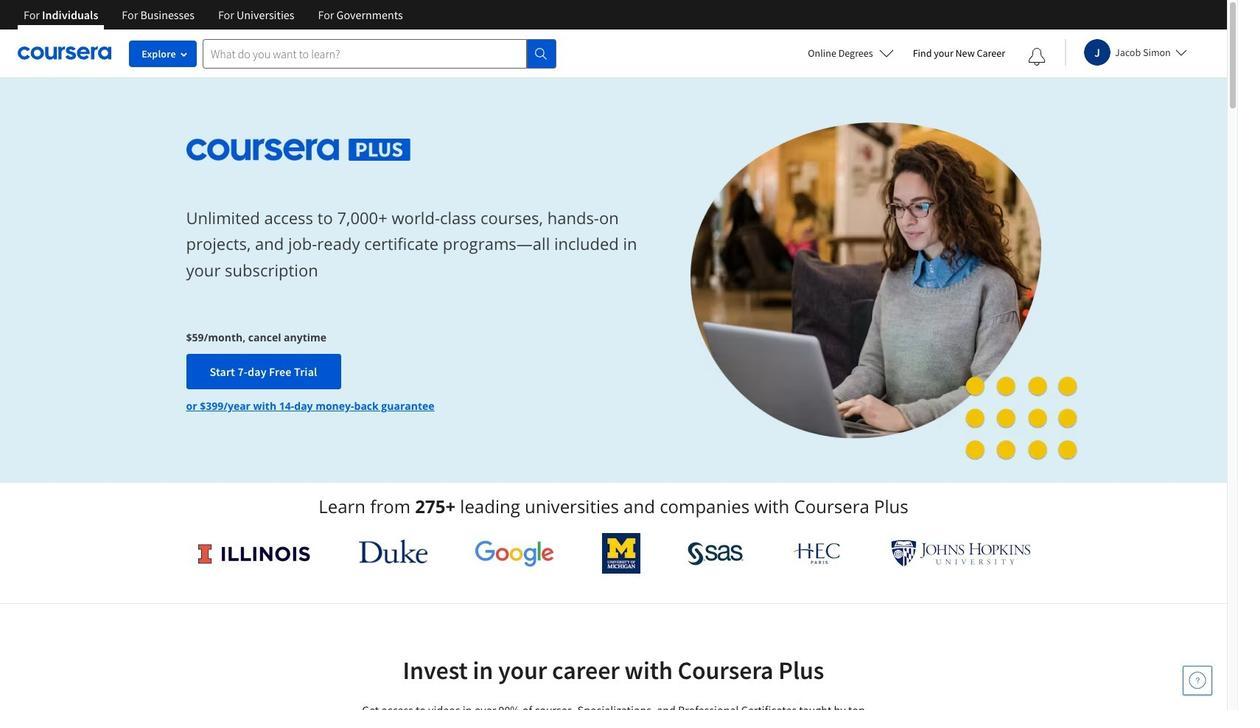 Task type: describe. For each thing, give the bounding box(es) containing it.
university of michigan image
[[602, 533, 641, 574]]

sas image
[[688, 542, 744, 565]]

coursera plus image
[[186, 138, 411, 161]]

duke university image
[[359, 540, 427, 563]]



Task type: locate. For each thing, give the bounding box(es) containing it.
What do you want to learn? text field
[[203, 39, 527, 68]]

google image
[[475, 540, 555, 567]]

banner navigation
[[12, 0, 415, 41]]

coursera image
[[18, 41, 111, 65]]

hec paris image
[[792, 538, 844, 569]]

johns hopkins university image
[[891, 540, 1031, 567]]

university of illinois at urbana-champaign image
[[197, 542, 312, 565]]

help center image
[[1190, 672, 1207, 690]]

None search field
[[203, 39, 557, 68]]



Task type: vqa. For each thing, say whether or not it's contained in the screenshot.
the rightmost 'New'
no



